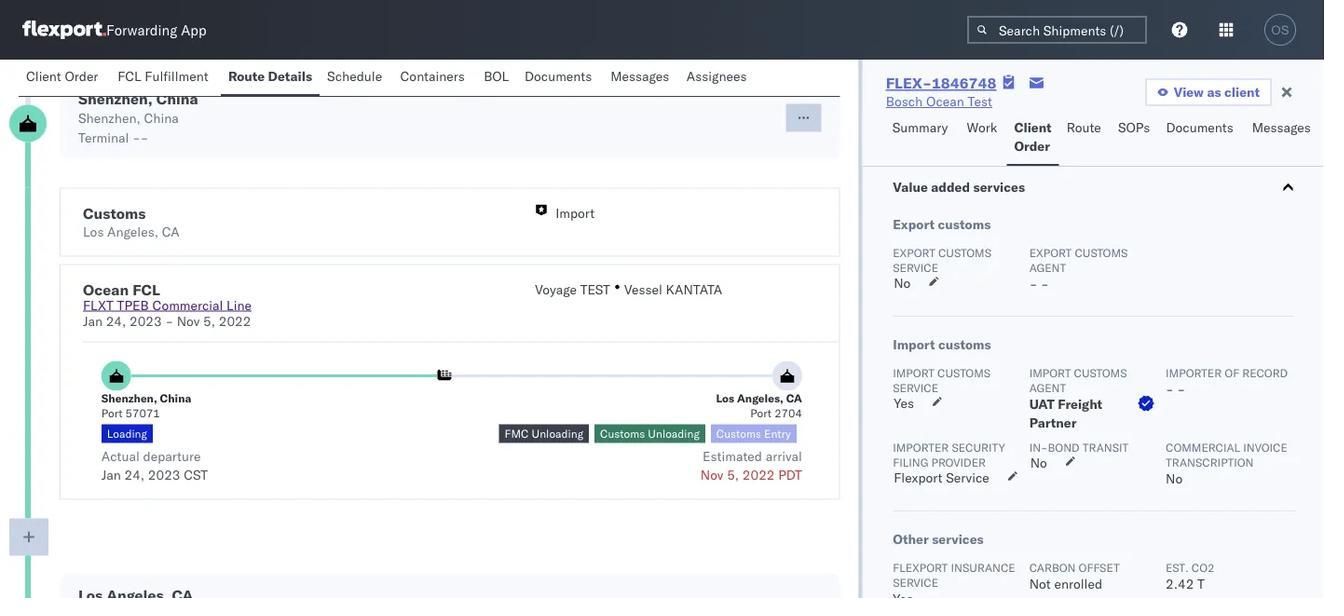 Task type: locate. For each thing, give the bounding box(es) containing it.
service
[[893, 261, 938, 275], [893, 381, 938, 395]]

2.42
[[1166, 576, 1194, 593]]

client for 'client order' button to the right
[[1015, 119, 1052, 136]]

0 vertical spatial ca
[[162, 224, 180, 240]]

1 vertical spatial documents
[[1167, 119, 1234, 136]]

fmc unloading
[[505, 427, 584, 441]]

china inside shenzhen, china port 57071 loading actual departure jan 24, 2023 cst
[[160, 392, 191, 406]]

2023 right flxt
[[130, 313, 162, 330]]

0 horizontal spatial 2022
[[219, 313, 251, 330]]

nov left 'line'
[[177, 313, 200, 330]]

1 vertical spatial nov
[[701, 467, 724, 483]]

1 vertical spatial los
[[716, 392, 735, 406]]

1 unloading from the left
[[532, 427, 584, 441]]

import inside import customs service
[[893, 366, 935, 380]]

0 horizontal spatial no
[[894, 275, 911, 291]]

messages left assignees
[[611, 68, 670, 84]]

assignees
[[687, 68, 747, 84]]

documents right bol button
[[525, 68, 592, 84]]

0 horizontal spatial client order
[[26, 68, 98, 84]]

1 agent from the top
[[1029, 261, 1066, 275]]

customs down export customs
[[938, 246, 992, 260]]

est.
[[1166, 561, 1189, 575]]

angeles,
[[107, 224, 159, 240], [737, 392, 784, 406]]

route left the sops
[[1067, 119, 1102, 136]]

est. co2 2.42 t
[[1166, 561, 1215, 593]]

jan left tpeb
[[83, 313, 103, 330]]

customs up estimated
[[717, 427, 762, 441]]

jan down 'actual'
[[101, 467, 121, 483]]

vessel kantata
[[625, 282, 723, 298]]

shenzhen, china port 57071 loading actual departure jan 24, 2023 cst
[[101, 392, 208, 483]]

2 service from the top
[[893, 381, 938, 395]]

2 horizontal spatial customs
[[717, 427, 762, 441]]

1 vertical spatial documents button
[[1159, 111, 1245, 166]]

2 port from the left
[[751, 407, 772, 421]]

0 vertical spatial service
[[893, 261, 938, 275]]

documents button
[[517, 60, 603, 96], [1159, 111, 1245, 166]]

ocean down customs los angeles, ca
[[83, 281, 129, 299]]

china down "fcl fulfillment" button
[[144, 110, 179, 126]]

containers button
[[393, 60, 477, 96]]

t
[[1198, 576, 1205, 593]]

import up uat
[[1029, 366, 1071, 380]]

1 vertical spatial ca
[[787, 392, 803, 406]]

carbon offset not enrolled
[[1029, 561, 1120, 593]]

2023 down departure
[[148, 467, 180, 483]]

1 horizontal spatial ocean
[[927, 93, 965, 110]]

0 vertical spatial shenzhen,
[[78, 90, 153, 108]]

0 vertical spatial 2022
[[219, 313, 251, 330]]

1 horizontal spatial nov
[[701, 467, 724, 483]]

2023 inside shenzhen, china port 57071 loading actual departure jan 24, 2023 cst
[[148, 467, 180, 483]]

0 horizontal spatial importer
[[893, 441, 949, 455]]

bosch ocean test link
[[886, 92, 993, 111]]

route inside 'button'
[[228, 68, 265, 84]]

customs up "freight"
[[1074, 366, 1127, 380]]

as
[[1208, 84, 1222, 100]]

customs up import customs service
[[938, 337, 991, 353]]

ocean down "flex-1846748"
[[927, 93, 965, 110]]

estimated arrival nov 5, 2022 pdt
[[701, 448, 803, 483]]

customs
[[83, 204, 146, 223], [601, 427, 645, 441], [717, 427, 762, 441]]

export down value added services button
[[1029, 246, 1072, 260]]

0 vertical spatial 2023
[[130, 313, 162, 330]]

client order right work button
[[1015, 119, 1052, 154]]

view as client
[[1175, 84, 1261, 100]]

flexport for flexport service
[[894, 470, 943, 486]]

customs down value added services button
[[1075, 246, 1128, 260]]

fulfillment
[[145, 68, 208, 84]]

import inside the import customs agent
[[1029, 366, 1071, 380]]

0 horizontal spatial client
[[26, 68, 61, 84]]

angeles, up 2704 at the right of page
[[737, 392, 784, 406]]

2 vertical spatial shenzhen,
[[101, 392, 157, 406]]

0 vertical spatial importer
[[1166, 366, 1222, 380]]

ca inside the los angeles, ca port 2704
[[787, 392, 803, 406]]

0 vertical spatial client order button
[[19, 60, 110, 96]]

freight
[[1058, 396, 1103, 413]]

1 vertical spatial agent
[[1029, 381, 1066, 395]]

5, down estimated
[[727, 467, 739, 483]]

fcl right flxt
[[133, 281, 160, 299]]

order inside client order
[[1015, 138, 1051, 154]]

shenzhen, inside shenzhen, china port 57071 loading actual departure jan 24, 2023 cst
[[101, 392, 157, 406]]

1 vertical spatial china
[[144, 110, 179, 126]]

los
[[83, 224, 104, 240], [716, 392, 735, 406]]

added
[[931, 179, 970, 195]]

0 horizontal spatial port
[[101, 407, 123, 421]]

route for route
[[1067, 119, 1102, 136]]

0 vertical spatial order
[[65, 68, 98, 84]]

0 horizontal spatial commercial
[[152, 297, 223, 314]]

customs inside export customs agent - -
[[1075, 246, 1128, 260]]

5, inside estimated arrival nov 5, 2022 pdt
[[727, 467, 739, 483]]

1 horizontal spatial customs
[[601, 427, 645, 441]]

client
[[26, 68, 61, 84], [1015, 119, 1052, 136]]

commercial inside 'commercial invoice transcription no'
[[1166, 441, 1241, 455]]

customs right fmc unloading
[[601, 427, 645, 441]]

customs for export customs service
[[938, 246, 992, 260]]

import for import customs agent
[[1029, 366, 1071, 380]]

importer inside importer security filing provider
[[893, 441, 949, 455]]

messages button down client
[[1245, 111, 1321, 166]]

estimated
[[703, 448, 763, 465]]

enrolled
[[1054, 576, 1103, 593]]

1 vertical spatial shenzhen,
[[78, 110, 141, 126]]

0 vertical spatial messages button
[[603, 60, 680, 96]]

export down value
[[893, 216, 935, 233]]

service down export customs
[[893, 261, 938, 275]]

shenzhen, for shenzhen, china port 57071 loading actual departure jan 24, 2023 cst
[[101, 392, 157, 406]]

1 vertical spatial 5,
[[727, 467, 739, 483]]

nov inside estimated arrival nov 5, 2022 pdt
[[701, 467, 724, 483]]

customs down value added services
[[938, 216, 991, 233]]

0 vertical spatial route
[[228, 68, 265, 84]]

los inside the los angeles, ca port 2704
[[716, 392, 735, 406]]

fcl up shenzhen, china shenzhen, china terminal --
[[118, 68, 141, 84]]

other
[[893, 531, 929, 548]]

messages button
[[603, 60, 680, 96], [1245, 111, 1321, 166]]

0 vertical spatial commercial
[[152, 297, 223, 314]]

1 vertical spatial 2023
[[148, 467, 180, 483]]

client order button right work
[[1007, 111, 1060, 166]]

service down other
[[893, 576, 938, 590]]

2 agent from the top
[[1029, 381, 1066, 395]]

customs down import customs
[[938, 366, 991, 380]]

import for import
[[556, 205, 595, 221]]

services up flexport insurance service
[[932, 531, 984, 548]]

services right added
[[973, 179, 1025, 195]]

service for yes
[[893, 381, 938, 395]]

ca
[[162, 224, 180, 240], [787, 392, 803, 406]]

customs inside export customs service
[[938, 246, 992, 260]]

0 vertical spatial documents button
[[517, 60, 603, 96]]

flexport inside flexport insurance service
[[893, 561, 948, 575]]

2 unloading from the left
[[648, 427, 700, 441]]

1 vertical spatial 24,
[[124, 467, 145, 483]]

customs down terminal
[[83, 204, 146, 223]]

port up customs entry
[[751, 407, 772, 421]]

los up customs entry
[[716, 392, 735, 406]]

agent up uat
[[1029, 381, 1066, 395]]

los inside customs los angeles, ca
[[83, 224, 104, 240]]

documents button right bol
[[517, 60, 603, 96]]

importer
[[1166, 366, 1222, 380], [893, 441, 949, 455]]

shenzhen, for shenzhen, china shenzhen, china terminal --
[[78, 90, 153, 108]]

1 service from the top
[[893, 261, 938, 275]]

pdt
[[779, 467, 803, 483]]

1 vertical spatial jan
[[101, 467, 121, 483]]

ca up ocean fcl flxt tpeb commercial line jan 24, 2023 - nov 5, 2022
[[162, 224, 180, 240]]

client down flexport. "image"
[[26, 68, 61, 84]]

service inside import customs service
[[893, 381, 938, 395]]

2704
[[775, 407, 803, 421]]

route inside button
[[1067, 119, 1102, 136]]

client order button down flexport. "image"
[[19, 60, 110, 96]]

nov inside ocean fcl flxt tpeb commercial line jan 24, 2023 - nov 5, 2022
[[177, 313, 200, 330]]

angeles, up tpeb
[[107, 224, 159, 240]]

los up flxt
[[83, 224, 104, 240]]

importer inside importer of record - -
[[1166, 366, 1222, 380]]

agent inside the import customs agent
[[1029, 381, 1066, 395]]

nov
[[177, 313, 200, 330], [701, 467, 724, 483]]

0 horizontal spatial unloading
[[532, 427, 584, 441]]

1 horizontal spatial messages button
[[1245, 111, 1321, 166]]

import up voyage test
[[556, 205, 595, 221]]

1 vertical spatial 2022
[[743, 467, 775, 483]]

customs for import customs agent
[[1074, 366, 1127, 380]]

0 vertical spatial nov
[[177, 313, 200, 330]]

bosch ocean test
[[886, 93, 993, 110]]

forwarding app link
[[22, 21, 207, 39]]

in-
[[1029, 441, 1048, 455]]

2023 inside ocean fcl flxt tpeb commercial line jan 24, 2023 - nov 5, 2022
[[130, 313, 162, 330]]

1 vertical spatial client order
[[1015, 119, 1052, 154]]

0 vertical spatial 5,
[[203, 313, 215, 330]]

no
[[894, 275, 911, 291], [1030, 455, 1047, 471], [1166, 471, 1183, 487]]

1 horizontal spatial documents button
[[1159, 111, 1245, 166]]

assignees button
[[680, 60, 758, 96]]

ca up 2704 at the right of page
[[787, 392, 803, 406]]

nov down estimated
[[701, 467, 724, 483]]

customs
[[938, 216, 991, 233], [938, 246, 992, 260], [1075, 246, 1128, 260], [938, 337, 991, 353], [938, 366, 991, 380], [1074, 366, 1127, 380]]

terminal
[[78, 130, 129, 146]]

agent down value added services button
[[1029, 261, 1066, 275]]

1 vertical spatial messages
[[1253, 119, 1312, 136]]

2 horizontal spatial no
[[1166, 471, 1183, 487]]

port up loading at the bottom of page
[[101, 407, 123, 421]]

1 horizontal spatial commercial
[[1166, 441, 1241, 455]]

0 horizontal spatial 5,
[[203, 313, 215, 330]]

unloading left customs entry
[[648, 427, 700, 441]]

no down export customs service
[[894, 275, 911, 291]]

5,
[[203, 313, 215, 330], [727, 467, 739, 483]]

fcl inside button
[[118, 68, 141, 84]]

unloading right fmc
[[532, 427, 584, 441]]

line
[[227, 297, 252, 314]]

sops
[[1119, 119, 1151, 136]]

service down provider
[[946, 470, 989, 486]]

1 vertical spatial fcl
[[133, 281, 160, 299]]

0 horizontal spatial service
[[893, 576, 938, 590]]

china down fulfillment
[[156, 90, 198, 108]]

transit
[[1083, 441, 1129, 455]]

0 vertical spatial service
[[946, 470, 989, 486]]

0 horizontal spatial messages
[[611, 68, 670, 84]]

messages
[[611, 68, 670, 84], [1253, 119, 1312, 136]]

24,
[[106, 313, 126, 330], [124, 467, 145, 483]]

security
[[952, 441, 1005, 455]]

jan inside shenzhen, china port 57071 loading actual departure jan 24, 2023 cst
[[101, 467, 121, 483]]

0 horizontal spatial route
[[228, 68, 265, 84]]

1 horizontal spatial 2022
[[743, 467, 775, 483]]

documents button down view as client button
[[1159, 111, 1245, 166]]

1 vertical spatial ocean
[[83, 281, 129, 299]]

no down "in-"
[[1030, 455, 1047, 471]]

0 horizontal spatial documents
[[525, 68, 592, 84]]

flexport down the filing
[[894, 470, 943, 486]]

customs inside customs los angeles, ca
[[83, 204, 146, 223]]

agent
[[1029, 261, 1066, 275], [1029, 381, 1066, 395]]

1 horizontal spatial order
[[1015, 138, 1051, 154]]

agent inside export customs agent - -
[[1029, 261, 1066, 275]]

1 horizontal spatial ca
[[787, 392, 803, 406]]

partner
[[1029, 415, 1077, 431]]

import customs service
[[893, 366, 991, 395]]

1 vertical spatial client
[[1015, 119, 1052, 136]]

2022
[[219, 313, 251, 330], [743, 467, 775, 483]]

1 horizontal spatial route
[[1067, 119, 1102, 136]]

no down "transcription"
[[1166, 471, 1183, 487]]

commercial left 'line'
[[152, 297, 223, 314]]

details
[[268, 68, 312, 84]]

china for shenzhen, china shenzhen, china terminal --
[[156, 90, 198, 108]]

5, left 'line'
[[203, 313, 215, 330]]

1 horizontal spatial client
[[1015, 119, 1052, 136]]

other services
[[893, 531, 984, 548]]

bond
[[1048, 441, 1080, 455]]

service up yes
[[893, 381, 938, 395]]

1 horizontal spatial importer
[[1166, 366, 1222, 380]]

order right work button
[[1015, 138, 1051, 154]]

1 horizontal spatial client order button
[[1007, 111, 1060, 166]]

flexport down other
[[893, 561, 948, 575]]

import up import customs service
[[893, 337, 935, 353]]

customs inside import customs service
[[938, 366, 991, 380]]

ocean fcl flxt tpeb commercial line jan 24, 2023 - nov 5, 2022
[[83, 281, 252, 330]]

schedule button
[[320, 60, 393, 96]]

provider
[[931, 455, 986, 469]]

1 vertical spatial client order button
[[1007, 111, 1060, 166]]

0 vertical spatial ocean
[[927, 93, 965, 110]]

commercial up "transcription"
[[1166, 441, 1241, 455]]

importer up the filing
[[893, 441, 949, 455]]

0 vertical spatial jan
[[83, 313, 103, 330]]

commercial
[[152, 297, 223, 314], [1166, 441, 1241, 455]]

1 horizontal spatial no
[[1030, 455, 1047, 471]]

ocean inside ocean fcl flxt tpeb commercial line jan 24, 2023 - nov 5, 2022
[[83, 281, 129, 299]]

import up yes
[[893, 366, 935, 380]]

1 vertical spatial messages button
[[1245, 111, 1321, 166]]

service inside export customs service
[[893, 261, 938, 275]]

0 vertical spatial angeles,
[[107, 224, 159, 240]]

1 vertical spatial angeles,
[[737, 392, 784, 406]]

os button
[[1260, 8, 1302, 51]]

0 horizontal spatial ca
[[162, 224, 180, 240]]

0 vertical spatial agent
[[1029, 261, 1066, 275]]

0 vertical spatial 24,
[[106, 313, 126, 330]]

actual
[[101, 448, 140, 465]]

client right work
[[1015, 119, 1052, 136]]

service
[[946, 470, 989, 486], [893, 576, 938, 590]]

customs inside the import customs agent
[[1074, 366, 1127, 380]]

vessel
[[625, 282, 663, 298]]

2 vertical spatial china
[[160, 392, 191, 406]]

24, inside ocean fcl flxt tpeb commercial line jan 24, 2023 - nov 5, 2022
[[106, 313, 126, 330]]

1 vertical spatial importer
[[893, 441, 949, 455]]

angeles, inside customs los angeles, ca
[[107, 224, 159, 240]]

1 vertical spatial commercial
[[1166, 441, 1241, 455]]

customs for customs entry
[[717, 427, 762, 441]]

0 horizontal spatial customs
[[83, 204, 146, 223]]

import customs agent
[[1029, 366, 1127, 395]]

china up 57071
[[160, 392, 191, 406]]

loading
[[107, 427, 147, 441]]

1846748
[[932, 74, 997, 92]]

1 horizontal spatial documents
[[1167, 119, 1234, 136]]

fcl fulfillment button
[[110, 60, 221, 96]]

importer of record - -
[[1166, 366, 1288, 398]]

0 horizontal spatial order
[[65, 68, 98, 84]]

-
[[132, 130, 141, 146], [141, 130, 149, 146], [1029, 276, 1038, 292], [1041, 276, 1049, 292], [165, 313, 173, 330], [1166, 381, 1174, 398], [1177, 381, 1186, 398]]

1 horizontal spatial angeles,
[[737, 392, 784, 406]]

documents down view as client button
[[1167, 119, 1234, 136]]

order down flexport. "image"
[[65, 68, 98, 84]]

ca inside customs los angeles, ca
[[162, 224, 180, 240]]

0 vertical spatial client order
[[26, 68, 98, 84]]

work
[[967, 119, 998, 136]]

messages button left assignees
[[603, 60, 680, 96]]

customs for import customs service
[[938, 366, 991, 380]]

importer left the of
[[1166, 366, 1222, 380]]

flexport for flexport insurance service
[[893, 561, 948, 575]]

client order down flexport. "image"
[[26, 68, 98, 84]]

commercial inside ocean fcl flxt tpeb commercial line jan 24, 2023 - nov 5, 2022
[[152, 297, 223, 314]]

0 horizontal spatial documents button
[[517, 60, 603, 96]]

value added services
[[893, 179, 1025, 195]]

2022 inside estimated arrival nov 5, 2022 pdt
[[743, 467, 775, 483]]

1 vertical spatial service
[[893, 381, 938, 395]]

0 vertical spatial client
[[26, 68, 61, 84]]

export inside export customs service
[[893, 246, 935, 260]]

0 vertical spatial los
[[83, 224, 104, 240]]

0 vertical spatial services
[[973, 179, 1025, 195]]

0 horizontal spatial angeles,
[[107, 224, 159, 240]]

messages down client
[[1253, 119, 1312, 136]]

agent for export customs agent - -
[[1029, 261, 1066, 275]]

1 horizontal spatial client order
[[1015, 119, 1052, 154]]

1 port from the left
[[101, 407, 123, 421]]

flxt tpeb commercial line link
[[83, 297, 252, 314]]

2023
[[130, 313, 162, 330], [148, 467, 180, 483]]

ocean
[[927, 93, 965, 110], [83, 281, 129, 299]]

shenzhen,
[[78, 90, 153, 108], [78, 110, 141, 126], [101, 392, 157, 406]]

1 horizontal spatial los
[[716, 392, 735, 406]]

sops button
[[1111, 111, 1159, 166]]

route left details
[[228, 68, 265, 84]]

port inside shenzhen, china port 57071 loading actual departure jan 24, 2023 cst
[[101, 407, 123, 421]]

test
[[581, 282, 611, 298]]

1 vertical spatial flexport
[[893, 561, 948, 575]]

jan inside ocean fcl flxt tpeb commercial line jan 24, 2023 - nov 5, 2022
[[83, 313, 103, 330]]

no inside 'commercial invoice transcription no'
[[1166, 471, 1183, 487]]

export down export customs
[[893, 246, 935, 260]]

1 vertical spatial order
[[1015, 138, 1051, 154]]

0 vertical spatial fcl
[[118, 68, 141, 84]]

1 vertical spatial service
[[893, 576, 938, 590]]

0 vertical spatial china
[[156, 90, 198, 108]]



Task type: vqa. For each thing, say whether or not it's contained in the screenshot.
Route button
yes



Task type: describe. For each thing, give the bounding box(es) containing it.
los angeles, ca port 2704
[[716, 392, 803, 421]]

1 horizontal spatial service
[[946, 470, 989, 486]]

customs for customs unloading
[[601, 427, 645, 441]]

angeles, inside the los angeles, ca port 2704
[[737, 392, 784, 406]]

flxt
[[83, 297, 114, 314]]

commercial invoice transcription no
[[1166, 441, 1288, 487]]

bol
[[484, 68, 509, 84]]

fcl fulfillment
[[118, 68, 208, 84]]

service for no
[[893, 261, 938, 275]]

summary
[[893, 119, 948, 136]]

export for export customs service
[[893, 246, 935, 260]]

flexport. image
[[22, 21, 106, 39]]

schedule
[[327, 68, 382, 84]]

customs los angeles, ca
[[83, 204, 180, 240]]

china for shenzhen, china port 57071 loading actual departure jan 24, 2023 cst
[[160, 392, 191, 406]]

voyage
[[535, 282, 577, 298]]

entry
[[765, 427, 791, 441]]

view
[[1175, 84, 1205, 100]]

flex-1846748
[[886, 74, 997, 92]]

in-bond transit
[[1029, 441, 1129, 455]]

flex-1846748 link
[[886, 74, 997, 92]]

of
[[1225, 366, 1240, 380]]

work button
[[960, 111, 1007, 166]]

customs for import customs
[[938, 337, 991, 353]]

fmc
[[505, 427, 529, 441]]

client order for 'client order' button to the right
[[1015, 119, 1052, 154]]

customs for export customs
[[938, 216, 991, 233]]

cst
[[184, 467, 208, 483]]

voyage test
[[535, 282, 611, 298]]

carbon
[[1029, 561, 1076, 575]]

0 horizontal spatial client order button
[[19, 60, 110, 96]]

invoice
[[1243, 441, 1288, 455]]

export customs service
[[893, 246, 992, 275]]

route for route details
[[228, 68, 265, 84]]

port inside the los angeles, ca port 2704
[[751, 407, 772, 421]]

0 vertical spatial documents
[[525, 68, 592, 84]]

customs entry
[[717, 427, 791, 441]]

agent for import customs agent
[[1029, 381, 1066, 395]]

customs for export customs agent - -
[[1075, 246, 1128, 260]]

no for export customs service
[[894, 275, 911, 291]]

export customs
[[893, 216, 991, 233]]

test
[[968, 93, 993, 110]]

order for 'client order' button to the right
[[1015, 138, 1051, 154]]

bol button
[[477, 60, 517, 96]]

importer for provider
[[893, 441, 949, 455]]

importer security filing provider
[[893, 441, 1005, 469]]

service inside flexport insurance service
[[893, 576, 938, 590]]

uat freight partner
[[1029, 396, 1103, 431]]

export inside export customs agent - -
[[1029, 246, 1072, 260]]

offset
[[1079, 561, 1120, 575]]

view as client button
[[1146, 78, 1273, 106]]

value
[[893, 179, 928, 195]]

uat
[[1029, 396, 1055, 413]]

customs unloading
[[601, 427, 700, 441]]

transcription
[[1166, 455, 1254, 469]]

record
[[1243, 366, 1288, 380]]

co2
[[1192, 561, 1215, 575]]

no for in-bond transit
[[1030, 455, 1047, 471]]

import for import customs service
[[893, 366, 935, 380]]

forwarding app
[[106, 21, 207, 39]]

route button
[[1060, 111, 1111, 166]]

departure
[[143, 448, 201, 465]]

services inside button
[[973, 179, 1025, 195]]

route details
[[228, 68, 312, 84]]

flex-
[[886, 74, 932, 92]]

value added services button
[[863, 159, 1325, 215]]

unloading for fmc unloading
[[532, 427, 584, 441]]

2022 inside ocean fcl flxt tpeb commercial line jan 24, 2023 - nov 5, 2022
[[219, 313, 251, 330]]

unloading for customs unloading
[[648, 427, 700, 441]]

shenzhen, china shenzhen, china terminal --
[[78, 90, 198, 146]]

client for left 'client order' button
[[26, 68, 61, 84]]

1 horizontal spatial messages
[[1253, 119, 1312, 136]]

app
[[181, 21, 207, 39]]

57071
[[125, 407, 160, 421]]

filing
[[893, 455, 929, 469]]

importer for -
[[1166, 366, 1222, 380]]

client order for left 'client order' button
[[26, 68, 98, 84]]

order for left 'client order' button
[[65, 68, 98, 84]]

5, inside ocean fcl flxt tpeb commercial line jan 24, 2023 - nov 5, 2022
[[203, 313, 215, 330]]

import customs
[[893, 337, 991, 353]]

arrival
[[766, 448, 803, 465]]

- inside ocean fcl flxt tpeb commercial line jan 24, 2023 - nov 5, 2022
[[165, 313, 173, 330]]

customs for customs los angeles, ca
[[83, 204, 146, 223]]

1 vertical spatial services
[[932, 531, 984, 548]]

client
[[1225, 84, 1261, 100]]

forwarding
[[106, 21, 177, 39]]

not
[[1029, 576, 1051, 593]]

0 horizontal spatial messages button
[[603, 60, 680, 96]]

export for export customs
[[893, 216, 935, 233]]

insurance
[[951, 561, 1016, 575]]

route details button
[[221, 60, 320, 96]]

os
[[1272, 23, 1290, 37]]

Search Shipments (/) text field
[[968, 16, 1148, 44]]

tpeb
[[117, 297, 149, 314]]

kantata
[[666, 282, 723, 298]]

fcl inside ocean fcl flxt tpeb commercial line jan 24, 2023 - nov 5, 2022
[[133, 281, 160, 299]]

import for import customs
[[893, 337, 935, 353]]

0 vertical spatial messages
[[611, 68, 670, 84]]

24, inside shenzhen, china port 57071 loading actual departure jan 24, 2023 cst
[[124, 467, 145, 483]]

flexport insurance service
[[893, 561, 1016, 590]]

summary button
[[885, 111, 960, 166]]



